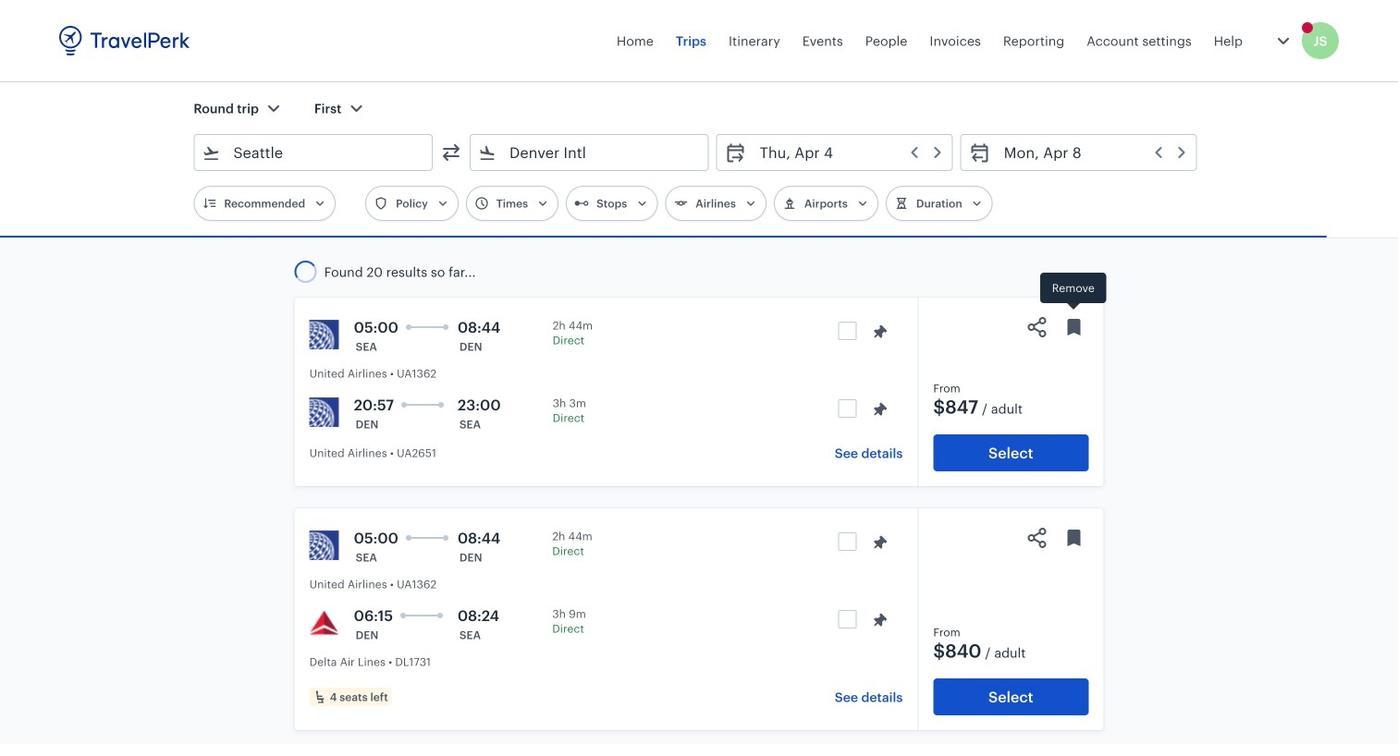 Task type: vqa. For each thing, say whether or not it's contained in the screenshot.
RETURN "text box"
no



Task type: describe. For each thing, give the bounding box(es) containing it.
From search field
[[220, 138, 408, 167]]

1 united airlines image from the top
[[309, 398, 339, 427]]

delta air lines image
[[309, 608, 339, 638]]

2 united airlines image from the top
[[309, 531, 339, 560]]

united airlines image
[[309, 320, 339, 350]]



Task type: locate. For each thing, give the bounding box(es) containing it.
To search field
[[497, 138, 684, 167]]

0 vertical spatial united airlines image
[[309, 398, 339, 427]]

united airlines image up delta air lines image
[[309, 531, 339, 560]]

Return field
[[991, 138, 1189, 167]]

Depart field
[[747, 138, 945, 167]]

united airlines image
[[309, 398, 339, 427], [309, 531, 339, 560]]

tooltip
[[1040, 273, 1106, 312]]

united airlines image down united airlines icon
[[309, 398, 339, 427]]

1 vertical spatial united airlines image
[[309, 531, 339, 560]]



